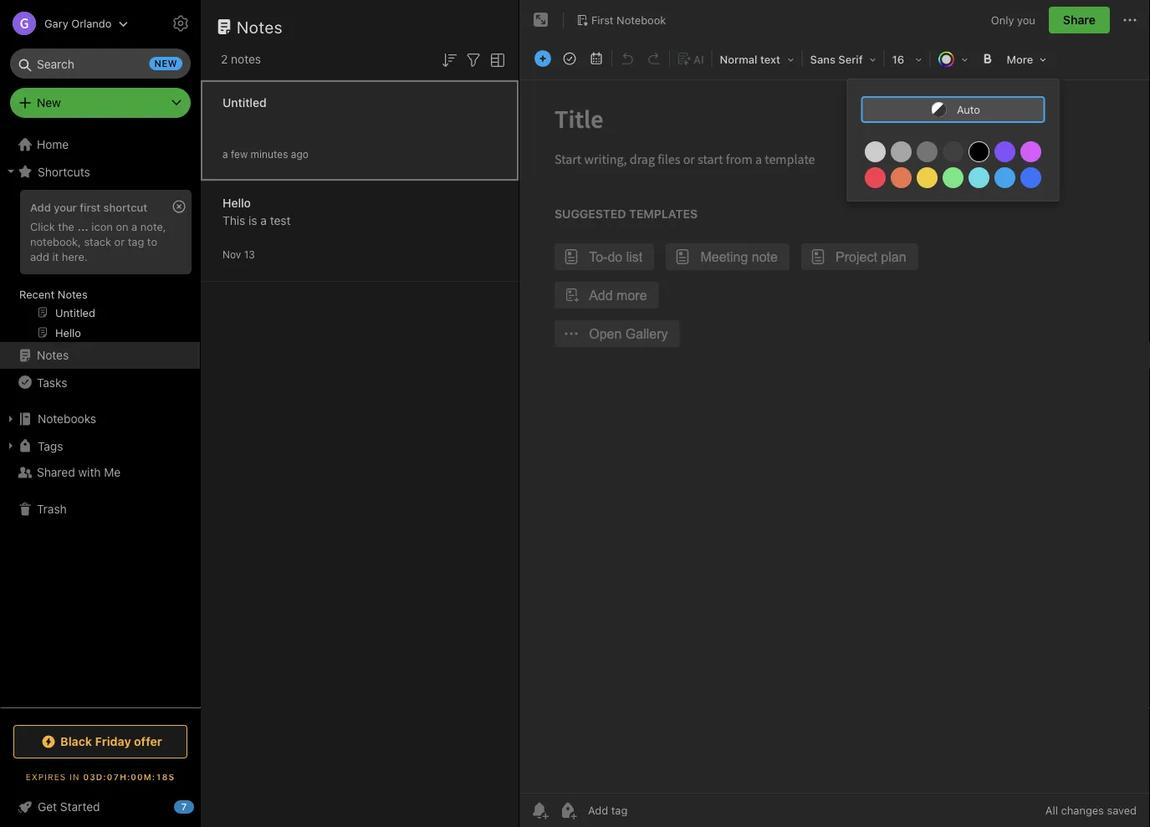 Task type: describe. For each thing, give the bounding box(es) containing it.
shared
[[37, 466, 75, 480]]

group containing add your first shortcut
[[0, 185, 200, 349]]

normal text
[[720, 53, 781, 66]]

trash
[[37, 503, 67, 516]]

started
[[60, 801, 100, 814]]

Insert field
[[531, 47, 556, 70]]

gary orlando
[[44, 17, 112, 30]]

Search text field
[[22, 49, 179, 79]]

you
[[1018, 14, 1036, 26]]

home
[[37, 138, 69, 152]]

new
[[37, 96, 61, 110]]

get started
[[38, 801, 100, 814]]

click the ...
[[30, 220, 89, 233]]

click
[[30, 220, 55, 233]]

in
[[70, 773, 80, 782]]

the
[[58, 220, 74, 233]]

or
[[114, 235, 125, 248]]

shortcuts
[[38, 165, 90, 179]]

this is a test
[[223, 214, 291, 228]]

black friday offer
[[60, 735, 162, 749]]

shortcut
[[104, 201, 147, 213]]

more
[[1007, 53, 1034, 66]]

notes link
[[0, 342, 200, 369]]

2
[[221, 52, 228, 66]]

7
[[181, 802, 187, 813]]

tasks button
[[0, 369, 200, 396]]

it
[[52, 250, 59, 263]]

1 vertical spatial notes
[[58, 288, 88, 301]]

on
[[116, 220, 129, 233]]

settings image
[[171, 13, 191, 33]]

tag
[[128, 235, 144, 248]]

black
[[60, 735, 92, 749]]

trash link
[[0, 496, 200, 523]]

1 horizontal spatial a
[[223, 149, 228, 160]]

16
[[893, 53, 905, 66]]

more actions image
[[1121, 10, 1141, 30]]

minutes
[[251, 149, 288, 160]]

expires in 03d:07h:00m:18s
[[26, 773, 175, 782]]

More actions field
[[1121, 7, 1141, 33]]

shared with me link
[[0, 460, 200, 486]]

icon
[[92, 220, 113, 233]]

Account field
[[0, 7, 128, 40]]

gary
[[44, 17, 68, 30]]

shared with me
[[37, 466, 121, 480]]

add a reminder image
[[530, 801, 550, 821]]

normal
[[720, 53, 758, 66]]

task image
[[558, 47, 582, 70]]

new button
[[10, 88, 191, 118]]

add
[[30, 201, 51, 213]]

click to collapse image
[[195, 797, 207, 817]]

first notebook button
[[571, 8, 672, 32]]

me
[[104, 466, 121, 480]]

03d:07h:00m:18s
[[83, 773, 175, 782]]

tree containing home
[[0, 131, 201, 707]]

text
[[761, 53, 781, 66]]

icon on a note, notebook, stack or tag to add it here.
[[30, 220, 166, 263]]

notebooks link
[[0, 406, 200, 433]]

calendar event image
[[585, 47, 609, 70]]

2 vertical spatial notes
[[37, 349, 69, 362]]

is
[[249, 214, 257, 228]]

here.
[[62, 250, 88, 263]]

Font color field
[[933, 47, 975, 71]]

all changes saved
[[1046, 805, 1138, 817]]

notebook
[[617, 13, 667, 26]]

expand tags image
[[4, 439, 18, 453]]

View options field
[[484, 49, 508, 70]]

bold image
[[977, 47, 1000, 70]]

Font size field
[[887, 47, 929, 71]]

add filters image
[[464, 50, 484, 70]]

Help and Learning task checklist field
[[0, 794, 201, 821]]

Font family field
[[805, 47, 883, 71]]

new
[[154, 58, 177, 69]]

notebooks
[[38, 412, 96, 426]]

auto button
[[862, 96, 1046, 123]]

Sort options field
[[439, 49, 460, 70]]

first
[[80, 201, 101, 213]]

offer
[[134, 735, 162, 749]]



Task type: vqa. For each thing, say whether or not it's contained in the screenshot.
expand note image in the top left of the page
yes



Task type: locate. For each thing, give the bounding box(es) containing it.
notes right recent
[[58, 288, 88, 301]]

a
[[223, 149, 228, 160], [261, 214, 267, 228], [132, 220, 137, 233]]

changes
[[1062, 805, 1105, 817]]

Add tag field
[[587, 804, 712, 818]]

shortcuts button
[[0, 158, 200, 185]]

More field
[[1002, 47, 1053, 71]]

notebook,
[[30, 235, 81, 248]]

expand notebooks image
[[4, 413, 18, 426]]

hello
[[223, 196, 251, 210]]

note,
[[140, 220, 166, 233]]

tags
[[38, 439, 63, 453]]

share button
[[1050, 7, 1111, 33]]

group
[[0, 185, 200, 349]]

orlando
[[71, 17, 112, 30]]

home link
[[0, 131, 201, 158]]

test
[[270, 214, 291, 228]]

serif
[[839, 53, 863, 66]]

recent
[[19, 288, 55, 301]]

this
[[223, 214, 246, 228]]

nov
[[223, 249, 241, 261]]

add tag image
[[558, 801, 578, 821]]

ago
[[291, 149, 309, 160]]

share
[[1064, 13, 1097, 27]]

tags button
[[0, 433, 200, 460]]

few
[[231, 149, 248, 160]]

2 notes
[[221, 52, 261, 66]]

nov 13
[[223, 249, 255, 261]]

recent notes
[[19, 288, 88, 301]]

friday
[[95, 735, 131, 749]]

only
[[992, 14, 1015, 26]]

new search field
[[22, 49, 182, 79]]

to
[[147, 235, 157, 248]]

...
[[77, 220, 89, 233]]

a few minutes ago
[[223, 149, 309, 160]]

notes
[[237, 17, 283, 36], [58, 288, 88, 301], [37, 349, 69, 362]]

tasks
[[37, 376, 67, 389]]

untitled
[[223, 96, 267, 110]]

Note Editor text field
[[520, 80, 1151, 794]]

only you
[[992, 14, 1036, 26]]

Heading level field
[[715, 47, 801, 71]]

add your first shortcut
[[30, 201, 147, 213]]

0 horizontal spatial a
[[132, 220, 137, 233]]

first
[[592, 13, 614, 26]]

0 vertical spatial notes
[[237, 17, 283, 36]]

sans serif
[[811, 53, 863, 66]]

a inside icon on a note, notebook, stack or tag to add it here.
[[132, 220, 137, 233]]

notes up notes
[[237, 17, 283, 36]]

with
[[78, 466, 101, 480]]

get
[[38, 801, 57, 814]]

black friday offer button
[[13, 726, 188, 759]]

note window element
[[520, 0, 1151, 828]]

tree
[[0, 131, 201, 707]]

Add filters field
[[464, 49, 484, 70]]

a right is
[[261, 214, 267, 228]]

saved
[[1108, 805, 1138, 817]]

a right on
[[132, 220, 137, 233]]

all
[[1046, 805, 1059, 817]]

stack
[[84, 235, 111, 248]]

auto
[[958, 103, 981, 116]]

a for icon on a note, notebook, stack or tag to add it here.
[[132, 220, 137, 233]]

a for this is a test
[[261, 214, 267, 228]]

expires
[[26, 773, 66, 782]]

a left few
[[223, 149, 228, 160]]

add
[[30, 250, 49, 263]]

expand note image
[[532, 10, 552, 30]]

your
[[54, 201, 77, 213]]

notes up tasks
[[37, 349, 69, 362]]

13
[[244, 249, 255, 261]]

first notebook
[[592, 13, 667, 26]]

sans
[[811, 53, 836, 66]]

notes
[[231, 52, 261, 66]]

2 horizontal spatial a
[[261, 214, 267, 228]]



